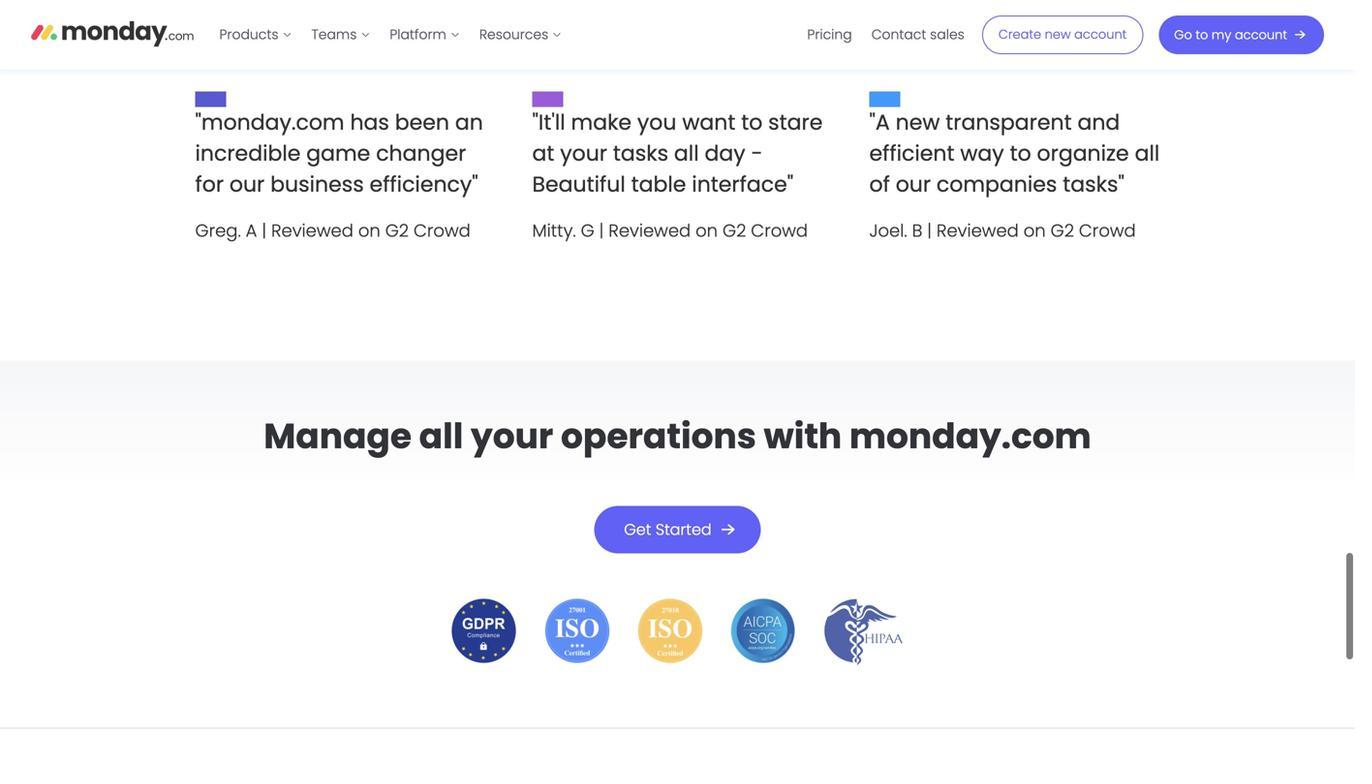 Task type: describe. For each thing, give the bounding box(es) containing it.
iso 27001 v2 image
[[542, 597, 612, 667]]

a
[[246, 219, 257, 243]]

with
[[764, 412, 842, 461]]

been
[[395, 108, 450, 137]]

beautiful
[[533, 170, 626, 199]]

get started
[[624, 519, 712, 541]]

crowd for "a new transparent and efficient way to organize all of our companies tasks"
[[1080, 219, 1137, 243]]

create new account
[[999, 26, 1128, 43]]

"monday.com has been an incredible game changer for our business efficiency"
[[195, 108, 483, 199]]

monday.com
[[850, 412, 1092, 461]]

on for day
[[696, 219, 718, 243]]

efficiency"
[[370, 170, 479, 199]]

0 horizontal spatial all
[[419, 412, 464, 461]]

-
[[752, 139, 763, 168]]

changer
[[376, 139, 466, 168]]

all inside the "it'll make you want to stare at your tasks all day - beautiful table interface"
[[675, 139, 699, 168]]

0 horizontal spatial your
[[471, 412, 554, 461]]

| for business
[[262, 219, 267, 243]]

way
[[961, 139, 1005, 168]]

resources link
[[470, 19, 572, 50]]

"a new transparent and efficient way to organize all of our companies tasks"
[[870, 108, 1160, 199]]

our inside "a new transparent and efficient way to organize all of our companies tasks"
[[896, 170, 931, 199]]

"monday.com
[[195, 108, 345, 137]]

transparent
[[946, 108, 1073, 137]]

soc v2 image
[[729, 597, 798, 667]]

pricing link
[[798, 19, 862, 50]]

for
[[195, 170, 224, 199]]

your inside the "it'll make you want to stare at your tasks all day - beautiful table interface"
[[560, 139, 608, 168]]

greg. a | reviewed on g2 crowd
[[195, 219, 471, 243]]

my
[[1212, 26, 1232, 44]]

at
[[533, 139, 555, 168]]

to inside "a new transparent and efficient way to organize all of our companies tasks"
[[1010, 139, 1032, 168]]

g2 for stare
[[723, 219, 747, 243]]

go to my account
[[1175, 26, 1288, 44]]

tasks
[[613, 139, 669, 168]]

contact
[[872, 25, 927, 44]]

on for efficiency"
[[358, 219, 381, 243]]

sales
[[931, 25, 965, 44]]

products link
[[210, 19, 302, 50]]

get started button
[[594, 507, 762, 554]]

main element
[[210, 0, 1325, 70]]

| for of
[[928, 219, 932, 243]]

create new account button
[[983, 16, 1144, 54]]

"a
[[870, 108, 890, 137]]

to inside the "it'll make you want to stare at your tasks all day - beautiful table interface"
[[742, 108, 763, 137]]

list containing products
[[210, 0, 572, 70]]

g2 for way
[[1051, 219, 1075, 243]]

make
[[571, 108, 632, 137]]

new for "a
[[896, 108, 941, 137]]

monday.com logo image
[[31, 13, 194, 53]]

want
[[683, 108, 736, 137]]

stare
[[769, 108, 823, 137]]

reviewed for our
[[937, 219, 1019, 243]]

list containing pricing
[[798, 0, 975, 70]]

interface"
[[692, 170, 794, 199]]

g2 for game
[[385, 219, 409, 243]]



Task type: vqa. For each thing, say whether or not it's contained in the screenshot.
"A
yes



Task type: locate. For each thing, give the bounding box(es) containing it.
0 vertical spatial to
[[1196, 26, 1209, 44]]

reviewed down companies
[[937, 219, 1019, 243]]

0 horizontal spatial account
[[1075, 26, 1128, 43]]

account right create
[[1075, 26, 1128, 43]]

started
[[656, 519, 712, 541]]

2 our from the left
[[896, 170, 931, 199]]

g2 down the "efficiency""
[[385, 219, 409, 243]]

reviewed
[[271, 219, 354, 243], [609, 219, 691, 243], [937, 219, 1019, 243]]

1 horizontal spatial |
[[600, 219, 604, 243]]

| right the 'g'
[[600, 219, 604, 243]]

new up the 'efficient'
[[896, 108, 941, 137]]

2 crowd from the left
[[751, 219, 808, 243]]

0 horizontal spatial crowd
[[414, 219, 471, 243]]

"it'll make you want to stare at your tasks all day - beautiful table interface"
[[533, 108, 823, 199]]

joel.
[[870, 219, 908, 243]]

to down transparent
[[1010, 139, 1032, 168]]

business
[[271, 170, 364, 199]]

1 vertical spatial your
[[471, 412, 554, 461]]

contact sales
[[872, 25, 965, 44]]

1 horizontal spatial your
[[560, 139, 608, 168]]

new inside "a new transparent and efficient way to organize all of our companies tasks"
[[896, 108, 941, 137]]

|
[[262, 219, 267, 243], [600, 219, 604, 243], [928, 219, 932, 243]]

1 | from the left
[[262, 219, 267, 243]]

2 list from the left
[[798, 0, 975, 70]]

new inside "create new account" button
[[1045, 26, 1072, 43]]

0 horizontal spatial |
[[262, 219, 267, 243]]

and
[[1078, 108, 1121, 137]]

on down companies
[[1024, 219, 1046, 243]]

efficient
[[870, 139, 955, 168]]

organize
[[1038, 139, 1130, 168]]

2 horizontal spatial crowd
[[1080, 219, 1137, 243]]

g2 down tasks"
[[1051, 219, 1075, 243]]

to inside button
[[1196, 26, 1209, 44]]

0 vertical spatial new
[[1045, 26, 1072, 43]]

crowd for "it'll make you want to stare at your tasks all day - beautiful table interface"
[[751, 219, 808, 243]]

1 list from the left
[[210, 0, 572, 70]]

1 horizontal spatial reviewed
[[609, 219, 691, 243]]

iso 27018 v2 image
[[636, 597, 705, 667]]

new for create
[[1045, 26, 1072, 43]]

of
[[870, 170, 891, 199]]

2 | from the left
[[600, 219, 604, 243]]

crowd down interface"
[[751, 219, 808, 243]]

"it'll
[[533, 108, 566, 137]]

3 g2 from the left
[[1051, 219, 1075, 243]]

joel. b | reviewed on g2 crowd
[[870, 219, 1137, 243]]

manage
[[264, 412, 412, 461]]

g2 down interface"
[[723, 219, 747, 243]]

0 horizontal spatial reviewed
[[271, 219, 354, 243]]

hipaa v2 image
[[822, 597, 907, 667]]

1 horizontal spatial crowd
[[751, 219, 808, 243]]

2 vertical spatial to
[[1010, 139, 1032, 168]]

incredible
[[195, 139, 301, 168]]

3 crowd from the left
[[1080, 219, 1137, 243]]

3 | from the left
[[928, 219, 932, 243]]

2 on from the left
[[696, 219, 718, 243]]

1 vertical spatial new
[[896, 108, 941, 137]]

g2
[[385, 219, 409, 243], [723, 219, 747, 243], [1051, 219, 1075, 243]]

crowd down the "efficiency""
[[414, 219, 471, 243]]

teams link
[[302, 19, 380, 50]]

get
[[624, 519, 652, 541]]

0 horizontal spatial to
[[742, 108, 763, 137]]

go to my account button
[[1159, 16, 1325, 54]]

g
[[581, 219, 595, 243]]

operations
[[561, 412, 757, 461]]

2 horizontal spatial to
[[1196, 26, 1209, 44]]

on down interface"
[[696, 219, 718, 243]]

you
[[638, 108, 677, 137]]

reviewed down business
[[271, 219, 354, 243]]

2 horizontal spatial all
[[1136, 139, 1160, 168]]

0 horizontal spatial g2
[[385, 219, 409, 243]]

crowd down tasks"
[[1080, 219, 1137, 243]]

1 horizontal spatial our
[[896, 170, 931, 199]]

manage all your operations with monday.com
[[264, 412, 1092, 461]]

create
[[999, 26, 1042, 43]]

reviewed for efficiency"
[[271, 219, 354, 243]]

| right b
[[928, 219, 932, 243]]

2 reviewed from the left
[[609, 219, 691, 243]]

to
[[1196, 26, 1209, 44], [742, 108, 763, 137], [1010, 139, 1032, 168]]

1 horizontal spatial on
[[696, 219, 718, 243]]

0 horizontal spatial on
[[358, 219, 381, 243]]

contact sales button
[[862, 19, 975, 50]]

1 our from the left
[[230, 170, 265, 199]]

3 on from the left
[[1024, 219, 1046, 243]]

products
[[220, 25, 279, 44]]

greg.
[[195, 219, 241, 243]]

| for all
[[600, 219, 604, 243]]

crowd
[[414, 219, 471, 243], [751, 219, 808, 243], [1080, 219, 1137, 243]]

your
[[560, 139, 608, 168], [471, 412, 554, 461]]

on
[[358, 219, 381, 243], [696, 219, 718, 243], [1024, 219, 1046, 243]]

1 vertical spatial to
[[742, 108, 763, 137]]

day
[[705, 139, 746, 168]]

0 horizontal spatial our
[[230, 170, 265, 199]]

2 horizontal spatial |
[[928, 219, 932, 243]]

platform
[[390, 25, 447, 44]]

2 horizontal spatial reviewed
[[937, 219, 1019, 243]]

resources
[[480, 25, 549, 44]]

our down the 'efficient'
[[896, 170, 931, 199]]

all
[[675, 139, 699, 168], [1136, 139, 1160, 168], [419, 412, 464, 461]]

mitty. g | reviewed on g2 crowd
[[533, 219, 808, 243]]

our
[[230, 170, 265, 199], [896, 170, 931, 199]]

reviewed down table
[[609, 219, 691, 243]]

gdpr v2 image
[[449, 597, 519, 667]]

1 horizontal spatial account
[[1236, 26, 1288, 44]]

account
[[1075, 26, 1128, 43], [1236, 26, 1288, 44]]

an
[[455, 108, 483, 137]]

new
[[1045, 26, 1072, 43], [896, 108, 941, 137]]

our inside "monday.com has been an incredible game changer for our business efficiency"
[[230, 170, 265, 199]]

game
[[307, 139, 371, 168]]

1 reviewed from the left
[[271, 219, 354, 243]]

account right my
[[1236, 26, 1288, 44]]

1 horizontal spatial all
[[675, 139, 699, 168]]

crowd for "monday.com has been an incredible game changer for our business efficiency"
[[414, 219, 471, 243]]

companies
[[937, 170, 1058, 199]]

has
[[350, 108, 390, 137]]

reviewed for day
[[609, 219, 691, 243]]

on down business
[[358, 219, 381, 243]]

1 horizontal spatial to
[[1010, 139, 1032, 168]]

0 horizontal spatial list
[[210, 0, 572, 70]]

2 g2 from the left
[[723, 219, 747, 243]]

1 horizontal spatial g2
[[723, 219, 747, 243]]

1 crowd from the left
[[414, 219, 471, 243]]

platform link
[[380, 19, 470, 50]]

on for our
[[1024, 219, 1046, 243]]

all inside "a new transparent and efficient way to organize all of our companies tasks"
[[1136, 139, 1160, 168]]

pricing
[[808, 25, 853, 44]]

tasks"
[[1063, 170, 1125, 199]]

2 horizontal spatial g2
[[1051, 219, 1075, 243]]

2 horizontal spatial on
[[1024, 219, 1046, 243]]

account inside button
[[1236, 26, 1288, 44]]

to right go
[[1196, 26, 1209, 44]]

3 reviewed from the left
[[937, 219, 1019, 243]]

1 on from the left
[[358, 219, 381, 243]]

table
[[632, 170, 687, 199]]

1 horizontal spatial new
[[1045, 26, 1072, 43]]

0 vertical spatial your
[[560, 139, 608, 168]]

| right a
[[262, 219, 267, 243]]

account inside button
[[1075, 26, 1128, 43]]

1 horizontal spatial list
[[798, 0, 975, 70]]

new right create
[[1045, 26, 1072, 43]]

1 g2 from the left
[[385, 219, 409, 243]]

list
[[210, 0, 572, 70], [798, 0, 975, 70]]

our down incredible
[[230, 170, 265, 199]]

b
[[913, 219, 923, 243]]

go
[[1175, 26, 1193, 44]]

0 horizontal spatial new
[[896, 108, 941, 137]]

mitty.
[[533, 219, 576, 243]]

teams
[[312, 25, 357, 44]]

to up the -
[[742, 108, 763, 137]]



